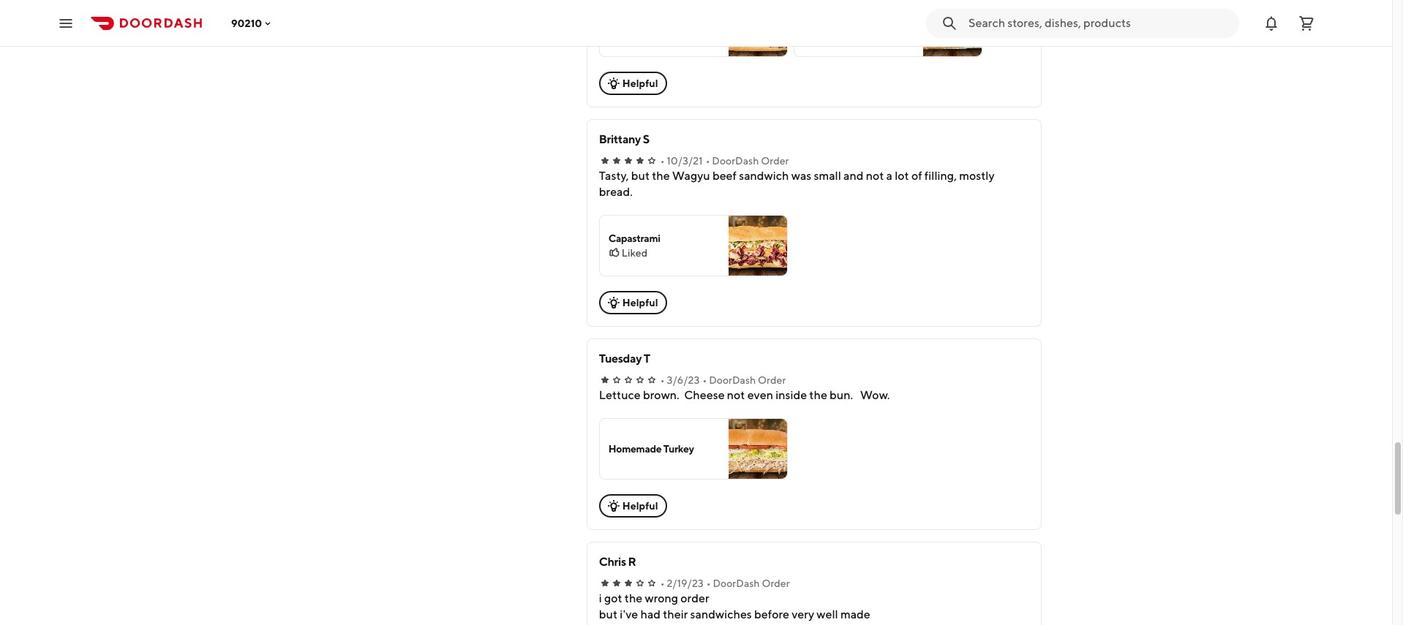 Task type: vqa. For each thing, say whether or not it's contained in the screenshot.
the 90210 popup button
yes



Task type: describe. For each thing, give the bounding box(es) containing it.
• left 10/3/21
[[661, 155, 665, 167]]

homemade turkey button
[[599, 419, 788, 480]]

homemade turkey
[[609, 443, 694, 455]]

capastrami image
[[729, 216, 787, 276]]

2/19/23
[[667, 578, 704, 590]]

liked
[[622, 247, 648, 259]]

brittany
[[599, 132, 641, 146]]

capastrami
[[609, 233, 661, 244]]

10/3/21
[[667, 155, 703, 167]]

• right 10/3/21
[[706, 155, 710, 167]]

doordash for brittany s
[[712, 155, 759, 167]]

tuesday t
[[599, 352, 650, 366]]

90210 button
[[231, 17, 274, 29]]

chris r
[[599, 555, 636, 569]]

t
[[644, 352, 650, 366]]

doordash for chris r
[[713, 578, 760, 590]]

0 items, open order cart image
[[1298, 14, 1316, 32]]

tuesday
[[599, 352, 642, 366]]

1 helpful button from the top
[[599, 72, 667, 95]]

chris
[[599, 555, 626, 569]]

order for r
[[762, 578, 790, 590]]

• left the 2/19/23
[[661, 578, 665, 590]]

doordash for tuesday t
[[709, 375, 756, 386]]

• 2/19/23 • doordash order
[[661, 578, 790, 590]]

helpful for tuesday
[[623, 501, 658, 512]]

• left 3/6/23
[[661, 375, 665, 386]]

r
[[628, 555, 636, 569]]

90210
[[231, 17, 262, 29]]

• right 3/6/23
[[703, 375, 707, 386]]



Task type: locate. For each thing, give the bounding box(es) containing it.
0 vertical spatial doordash
[[712, 155, 759, 167]]

order for t
[[758, 375, 786, 386]]

doordash
[[712, 155, 759, 167], [709, 375, 756, 386], [713, 578, 760, 590]]

3/6/23
[[667, 375, 700, 386]]

helpful down liked
[[623, 297, 658, 309]]

2 vertical spatial helpful
[[623, 501, 658, 512]]

1 helpful from the top
[[623, 78, 658, 89]]

3 helpful button from the top
[[599, 495, 667, 518]]

open menu image
[[57, 14, 75, 32]]

grilled italian image
[[923, 0, 982, 56]]

1 vertical spatial helpful
[[623, 297, 658, 309]]

0 vertical spatial helpful
[[623, 78, 658, 89]]

1 vertical spatial order
[[758, 375, 786, 386]]

doordash right the 2/19/23
[[713, 578, 760, 590]]

classic cheese steak image
[[729, 0, 787, 56]]

2 helpful button from the top
[[599, 291, 667, 315]]

helpful button for tuesday
[[599, 495, 667, 518]]

• 10/3/21 • doordash order
[[661, 155, 789, 167]]

1 vertical spatial helpful button
[[599, 291, 667, 315]]

helpful button down liked
[[599, 291, 667, 315]]

helpful button
[[599, 72, 667, 95], [599, 291, 667, 315], [599, 495, 667, 518]]

turkey
[[664, 443, 694, 455]]

3 helpful from the top
[[623, 501, 658, 512]]

2 vertical spatial helpful button
[[599, 495, 667, 518]]

2 vertical spatial order
[[762, 578, 790, 590]]

doordash right 3/6/23
[[709, 375, 756, 386]]

brittany s
[[599, 132, 650, 146]]

homemade turkey image
[[729, 419, 787, 479]]

s
[[643, 132, 650, 146]]

helpful up r
[[623, 501, 658, 512]]

helpful button for brittany
[[599, 291, 667, 315]]

helpful
[[623, 78, 658, 89], [623, 297, 658, 309], [623, 501, 658, 512]]

2 vertical spatial doordash
[[713, 578, 760, 590]]

0 vertical spatial order
[[761, 155, 789, 167]]

2 helpful from the top
[[623, 297, 658, 309]]

notification bell image
[[1263, 14, 1281, 32]]

helpful button up r
[[599, 495, 667, 518]]

•
[[661, 155, 665, 167], [706, 155, 710, 167], [661, 375, 665, 386], [703, 375, 707, 386], [661, 578, 665, 590], [707, 578, 711, 590]]

order for s
[[761, 155, 789, 167]]

• right the 2/19/23
[[707, 578, 711, 590]]

helpful up s
[[623, 78, 658, 89]]

1 vertical spatial doordash
[[709, 375, 756, 386]]

doordash right 10/3/21
[[712, 155, 759, 167]]

Store search: begin typing to search for stores available on DoorDash text field
[[969, 15, 1231, 31]]

helpful for brittany
[[623, 297, 658, 309]]

order
[[761, 155, 789, 167], [758, 375, 786, 386], [762, 578, 790, 590]]

homemade
[[609, 443, 662, 455]]

helpful button up brittany s
[[599, 72, 667, 95]]

• 3/6/23 • doordash order
[[661, 375, 786, 386]]

0 vertical spatial helpful button
[[599, 72, 667, 95]]



